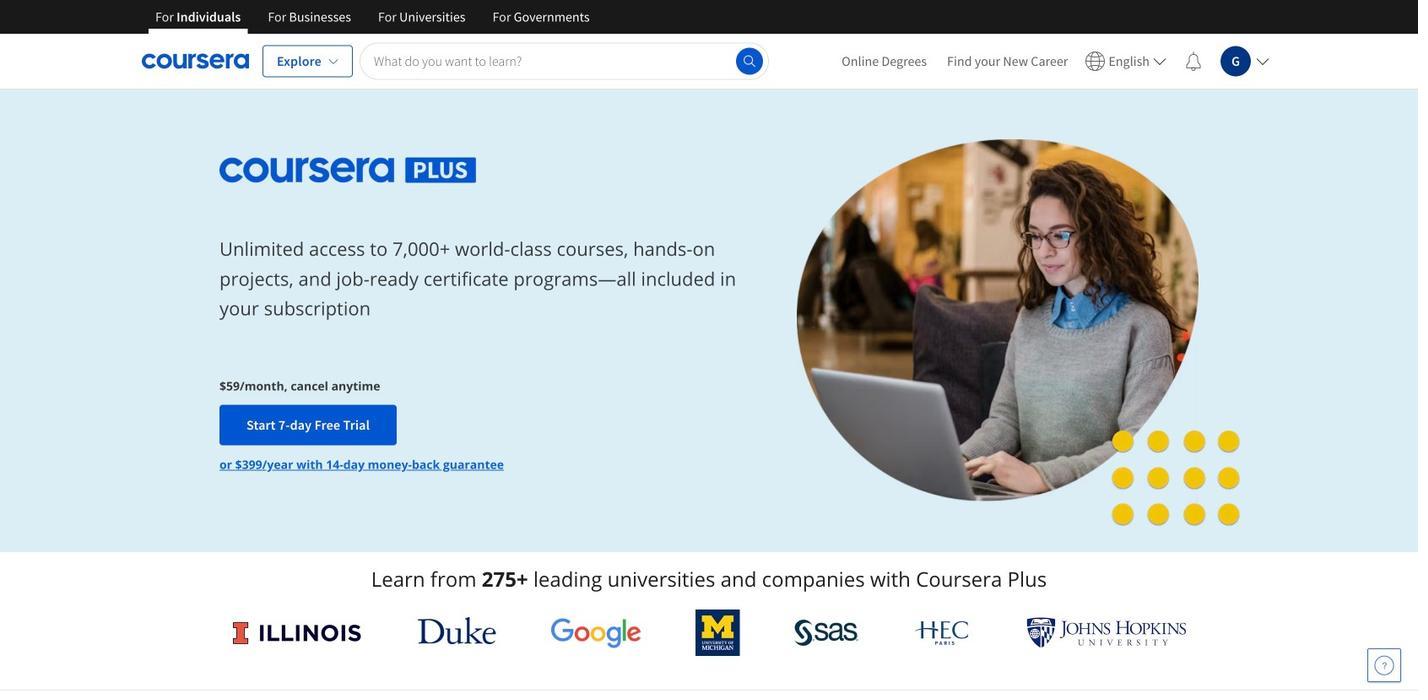 Task type: locate. For each thing, give the bounding box(es) containing it.
coursera plus image
[[220, 158, 477, 183]]

coursera image
[[142, 48, 249, 75]]

duke university image
[[418, 617, 496, 644]]

google image
[[551, 617, 642, 649]]

university of michigan image
[[696, 610, 740, 656]]

What do you want to learn? text field
[[360, 43, 769, 80]]

None search field
[[360, 43, 769, 80]]



Task type: describe. For each thing, give the bounding box(es) containing it.
help center image
[[1375, 655, 1395, 676]]

banner navigation
[[142, 0, 603, 34]]

sas image
[[795, 619, 859, 646]]

hec paris image
[[913, 616, 973, 650]]

university of illinois at urbana-champaign image
[[231, 619, 364, 646]]

johns hopkins university image
[[1027, 617, 1187, 649]]



Task type: vqa. For each thing, say whether or not it's contained in the screenshot.
and
no



